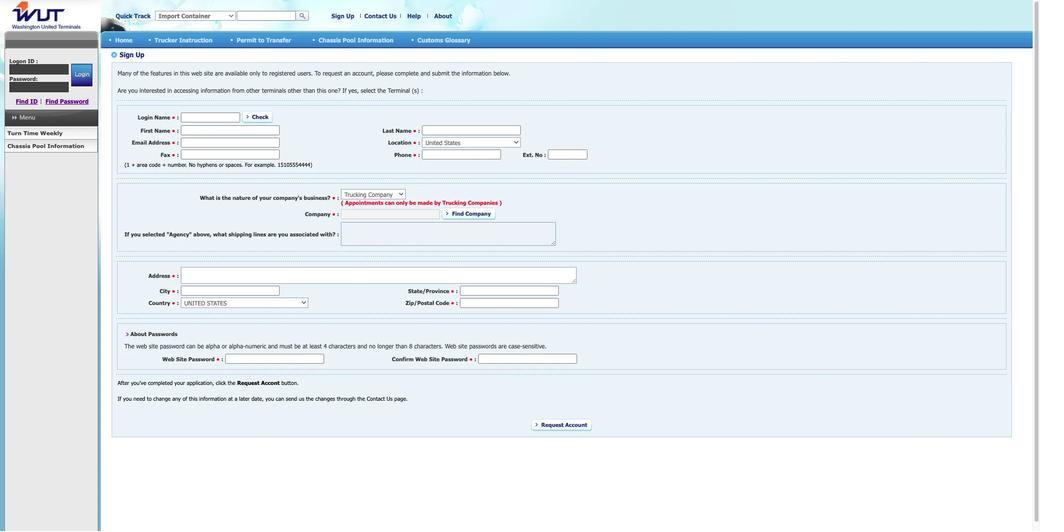 Task type: locate. For each thing, give the bounding box(es) containing it.
turn time weekly link
[[4, 127, 98, 140]]

0 horizontal spatial information
[[47, 143, 84, 149]]

2 find from the left
[[45, 98, 58, 105]]

0 horizontal spatial find
[[16, 98, 29, 105]]

contact
[[365, 12, 388, 19]]

password
[[60, 98, 89, 105]]

pool down turn time weekly
[[32, 143, 46, 149]]

1 find from the left
[[16, 98, 29, 105]]

turn
[[7, 130, 22, 136]]

chassis pool information down turn time weekly link
[[7, 143, 84, 149]]

find left password
[[45, 98, 58, 105]]

chassis down turn
[[7, 143, 30, 149]]

chassis pool information link
[[4, 140, 98, 153]]

0 horizontal spatial pool
[[32, 143, 46, 149]]

1 horizontal spatial pool
[[343, 36, 356, 43]]

id for logon
[[28, 58, 35, 64]]

chassis down sign on the top
[[319, 36, 341, 43]]

sign
[[332, 12, 345, 19]]

find down the password:
[[16, 98, 29, 105]]

id
[[28, 58, 35, 64], [30, 98, 38, 105]]

logon id :
[[9, 58, 38, 64]]

pool
[[343, 36, 356, 43], [32, 143, 46, 149]]

information
[[358, 36, 394, 43], [47, 143, 84, 149]]

pool down up
[[343, 36, 356, 43]]

quick
[[116, 12, 133, 19]]

id for find
[[30, 98, 38, 105]]

0 vertical spatial information
[[358, 36, 394, 43]]

home
[[115, 36, 133, 43]]

id down the password:
[[30, 98, 38, 105]]

0 horizontal spatial chassis pool information
[[7, 143, 84, 149]]

1 vertical spatial information
[[47, 143, 84, 149]]

find password
[[45, 98, 89, 105]]

0 vertical spatial id
[[28, 58, 35, 64]]

1 vertical spatial id
[[30, 98, 38, 105]]

time
[[23, 130, 38, 136]]

logon
[[9, 58, 26, 64]]

trucker instruction
[[155, 36, 213, 43]]

0 vertical spatial chassis
[[319, 36, 341, 43]]

1 vertical spatial chassis
[[7, 143, 30, 149]]

password:
[[9, 76, 38, 82]]

1 horizontal spatial information
[[358, 36, 394, 43]]

find id
[[16, 98, 38, 105]]

customs
[[418, 36, 443, 43]]

0 vertical spatial pool
[[343, 36, 356, 43]]

find
[[16, 98, 29, 105], [45, 98, 58, 105]]

pool inside chassis pool information link
[[32, 143, 46, 149]]

transfer
[[266, 36, 291, 43]]

id left :
[[28, 58, 35, 64]]

1 horizontal spatial find
[[45, 98, 58, 105]]

chassis pool information
[[319, 36, 394, 43], [7, 143, 84, 149]]

None text field
[[237, 11, 296, 21], [9, 64, 69, 75], [237, 11, 296, 21], [9, 64, 69, 75]]

information down weekly
[[47, 143, 84, 149]]

about link
[[435, 12, 452, 19]]

1 vertical spatial pool
[[32, 143, 46, 149]]

None password field
[[9, 82, 69, 92]]

us
[[389, 12, 397, 19]]

find id link
[[16, 98, 38, 105]]

turn time weekly
[[7, 130, 63, 136]]

sign up link
[[332, 12, 355, 19]]

information down contact
[[358, 36, 394, 43]]

1 horizontal spatial chassis
[[319, 36, 341, 43]]

chassis
[[319, 36, 341, 43], [7, 143, 30, 149]]

1 horizontal spatial chassis pool information
[[319, 36, 394, 43]]

chassis pool information down up
[[319, 36, 394, 43]]



Task type: describe. For each thing, give the bounding box(es) containing it.
instruction
[[179, 36, 213, 43]]

login image
[[71, 64, 92, 87]]

permit
[[237, 36, 257, 43]]

0 vertical spatial chassis pool information
[[319, 36, 394, 43]]

glossary
[[445, 36, 471, 43]]

:
[[36, 58, 38, 64]]

find for find id
[[16, 98, 29, 105]]

customs glossary
[[418, 36, 471, 43]]

about
[[435, 12, 452, 19]]

contact us link
[[365, 12, 397, 19]]

0 horizontal spatial chassis
[[7, 143, 30, 149]]

up
[[346, 12, 355, 19]]

contact us
[[365, 12, 397, 19]]

to
[[258, 36, 265, 43]]

permit to transfer
[[237, 36, 291, 43]]

trucker
[[155, 36, 178, 43]]

weekly
[[40, 130, 63, 136]]

find for find password
[[45, 98, 58, 105]]

help link
[[407, 12, 421, 19]]

quick track
[[116, 12, 151, 19]]

1 vertical spatial chassis pool information
[[7, 143, 84, 149]]

sign up
[[332, 12, 355, 19]]

track
[[134, 12, 151, 19]]

find password link
[[45, 98, 89, 105]]

help
[[407, 12, 421, 19]]



